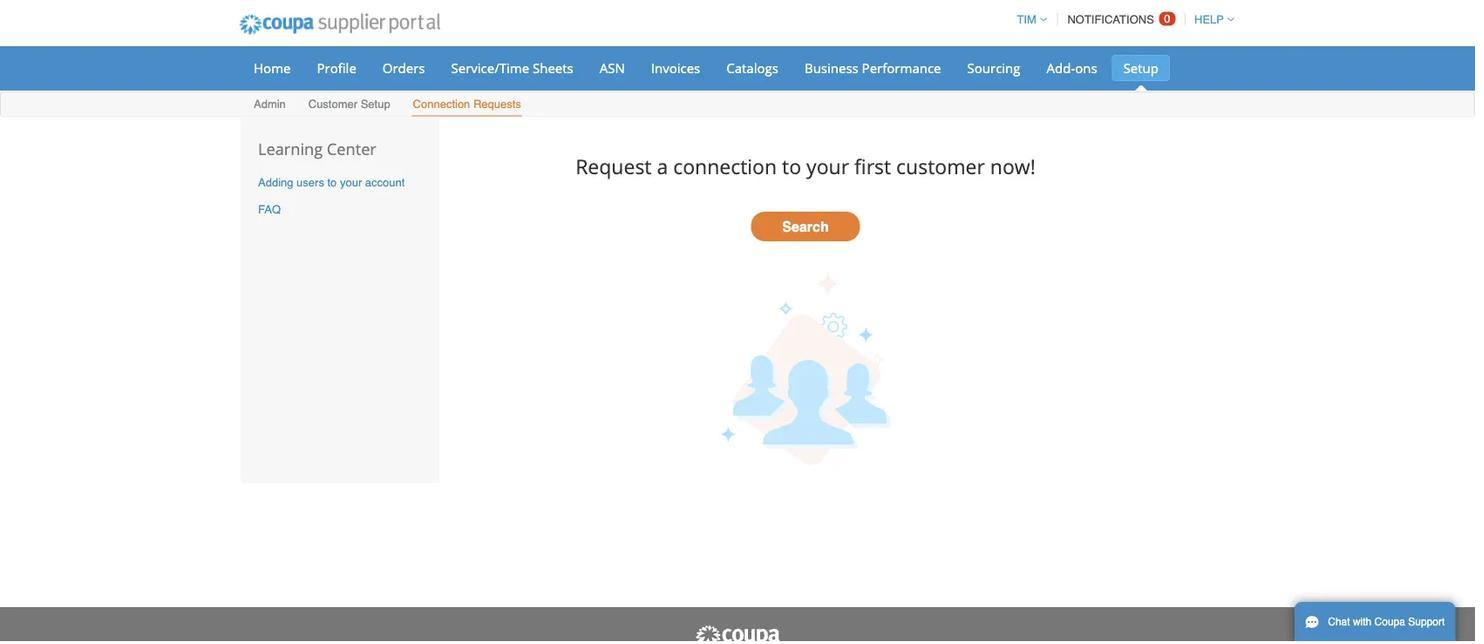 Task type: vqa. For each thing, say whether or not it's contained in the screenshot.
Changes
no



Task type: locate. For each thing, give the bounding box(es) containing it.
to right users
[[327, 176, 337, 189]]

center
[[327, 138, 376, 160]]

coupa supplier portal image
[[228, 3, 452, 46], [694, 625, 781, 643]]

catalogs
[[727, 59, 779, 77]]

1 vertical spatial setup
[[361, 98, 390, 111]]

business performance
[[805, 59, 941, 77]]

0 vertical spatial coupa supplier portal image
[[228, 3, 452, 46]]

customer setup link
[[308, 94, 391, 116]]

asn
[[600, 59, 625, 77]]

setup
[[1124, 59, 1159, 77], [361, 98, 390, 111]]

your left first
[[807, 153, 849, 180]]

setup right customer
[[361, 98, 390, 111]]

service/time sheets
[[451, 59, 573, 77]]

performance
[[862, 59, 941, 77]]

customer
[[896, 153, 985, 180]]

navigation containing notifications 0
[[1009, 3, 1235, 37]]

catalogs link
[[715, 55, 790, 81]]

with
[[1353, 616, 1372, 629]]

sheets
[[533, 59, 573, 77]]

asn link
[[588, 55, 636, 81]]

service/time
[[451, 59, 529, 77]]

your
[[807, 153, 849, 180], [340, 176, 362, 189]]

1 horizontal spatial coupa supplier portal image
[[694, 625, 781, 643]]

add-
[[1047, 59, 1075, 77]]

learning
[[258, 138, 323, 160]]

sourcing link
[[956, 55, 1032, 81]]

navigation
[[1009, 3, 1235, 37]]

notifications
[[1068, 13, 1154, 26]]

your down center
[[340, 176, 362, 189]]

setup down notifications 0
[[1124, 59, 1159, 77]]

chat with coupa support
[[1328, 616, 1445, 629]]

search button
[[751, 212, 860, 241]]

home link
[[242, 55, 302, 81]]

requests
[[473, 98, 521, 111]]

chat
[[1328, 616, 1350, 629]]

admin
[[254, 98, 286, 111]]

to up search
[[782, 153, 801, 180]]

to
[[782, 153, 801, 180], [327, 176, 337, 189]]

adding users to your account
[[258, 176, 405, 189]]

search
[[782, 218, 829, 234]]

connection requests link
[[412, 94, 522, 116]]

1 horizontal spatial your
[[807, 153, 849, 180]]

0 horizontal spatial setup
[[361, 98, 390, 111]]

0 vertical spatial setup
[[1124, 59, 1159, 77]]

add-ons
[[1047, 59, 1097, 77]]

notifications 0
[[1068, 12, 1171, 26]]

users
[[297, 176, 324, 189]]

connection
[[673, 153, 777, 180]]

invoices link
[[640, 55, 712, 81]]

admin link
[[253, 94, 287, 116]]



Task type: describe. For each thing, give the bounding box(es) containing it.
support
[[1408, 616, 1445, 629]]

invoices
[[651, 59, 700, 77]]

a
[[657, 153, 668, 180]]

business performance link
[[793, 55, 953, 81]]

1 horizontal spatial setup
[[1124, 59, 1159, 77]]

learning center
[[258, 138, 376, 160]]

help
[[1195, 13, 1224, 26]]

request a connection to your first customer now!
[[576, 153, 1036, 180]]

now!
[[990, 153, 1036, 180]]

sourcing
[[967, 59, 1021, 77]]

1 vertical spatial coupa supplier portal image
[[694, 625, 781, 643]]

home
[[254, 59, 291, 77]]

0 horizontal spatial your
[[340, 176, 362, 189]]

add-ons link
[[1035, 55, 1109, 81]]

ons
[[1075, 59, 1097, 77]]

0 horizontal spatial coupa supplier portal image
[[228, 3, 452, 46]]

coupa
[[1375, 616, 1405, 629]]

business
[[805, 59, 859, 77]]

faq
[[258, 203, 281, 216]]

tim
[[1017, 13, 1036, 26]]

0 horizontal spatial to
[[327, 176, 337, 189]]

profile link
[[306, 55, 368, 81]]

chat with coupa support button
[[1295, 602, 1456, 643]]

connection
[[413, 98, 470, 111]]

tim link
[[1009, 13, 1047, 26]]

1 horizontal spatial to
[[782, 153, 801, 180]]

orders
[[383, 59, 425, 77]]

connection requests
[[413, 98, 521, 111]]

first
[[854, 153, 891, 180]]

setup link
[[1112, 55, 1170, 81]]

service/time sheets link
[[440, 55, 585, 81]]

customer
[[308, 98, 358, 111]]

customer setup
[[308, 98, 390, 111]]

0
[[1164, 12, 1171, 25]]

help link
[[1187, 13, 1235, 26]]

adding
[[258, 176, 293, 189]]

profile
[[317, 59, 356, 77]]

faq link
[[258, 203, 281, 216]]

account
[[365, 176, 405, 189]]

request
[[576, 153, 652, 180]]

adding users to your account link
[[258, 176, 405, 189]]

orders link
[[371, 55, 436, 81]]



